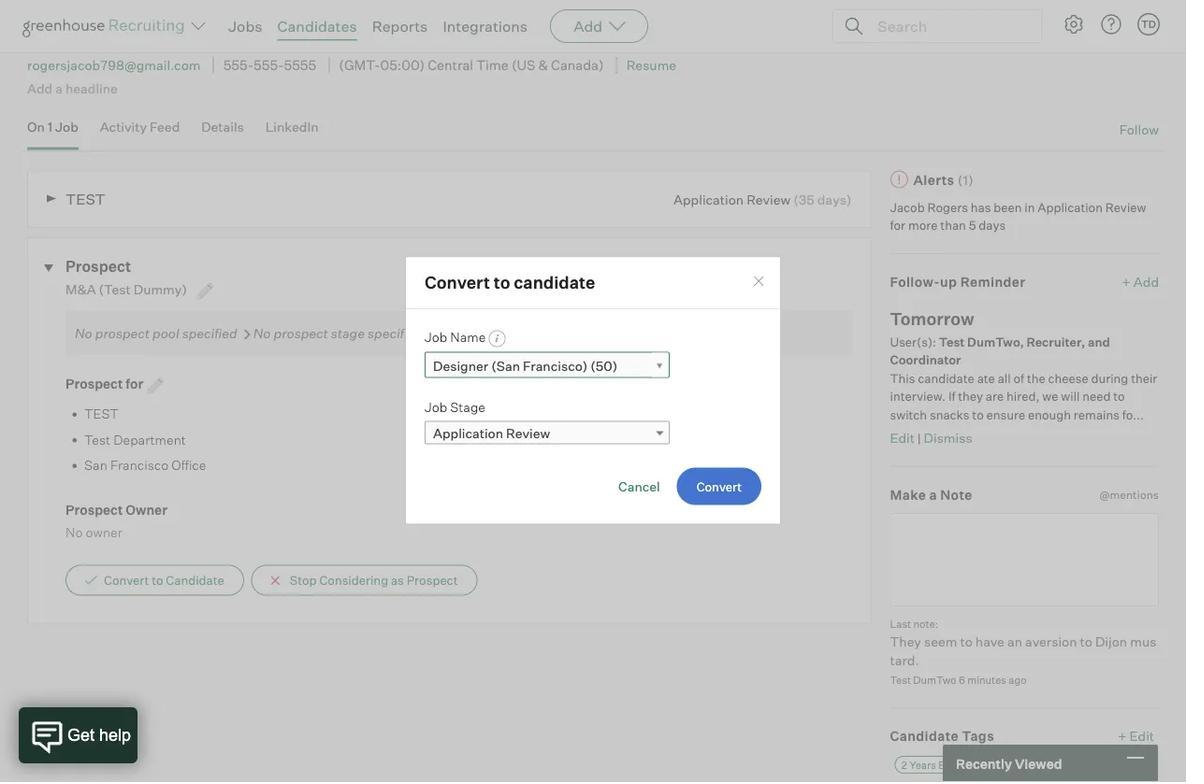 Task type: locate. For each thing, give the bounding box(es) containing it.
None text field
[[890, 514, 1159, 608]]

no for no prospect pool specified
[[75, 326, 92, 342]]

as
[[391, 574, 404, 589]]

reports
[[372, 17, 428, 36]]

designer down job name at left top
[[433, 358, 488, 375]]

0 vertical spatial a
[[55, 80, 63, 97]]

candidate inside button
[[166, 574, 224, 589]]

no prospect pool specified
[[75, 326, 237, 342]]

prospect up the test test department san francisco office
[[65, 376, 123, 393]]

2 horizontal spatial review
[[1105, 200, 1146, 215]]

test down prospect for
[[84, 406, 119, 423]]

5555
[[284, 57, 316, 74]]

1 horizontal spatial for
[[890, 219, 906, 233]]

2 vertical spatial job
[[425, 400, 447, 416]]

rogers inside jacob rogers has been in application review for more than 5 days
[[927, 200, 968, 215]]

0 horizontal spatial candidate
[[166, 574, 224, 589]]

0 horizontal spatial add
[[27, 80, 53, 97]]

test down tard.
[[890, 675, 911, 687]]

1 vertical spatial a
[[929, 487, 937, 504]]

convert down owner
[[104, 574, 149, 589]]

review down designer (san francisco) (50)
[[506, 426, 550, 442]]

0 horizontal spatial application
[[433, 426, 503, 442]]

to left have
[[960, 635, 973, 651]]

to
[[494, 273, 510, 294], [1113, 390, 1125, 405], [972, 408, 984, 423], [152, 574, 163, 589], [960, 635, 973, 651], [1080, 635, 1092, 651]]

0 horizontal spatial edit
[[890, 430, 915, 447]]

activity
[[100, 119, 147, 136]]

0 vertical spatial candidate
[[166, 574, 224, 589]]

a for add
[[55, 80, 63, 97]]

user(s):
[[890, 335, 939, 350]]

convert to candidate
[[425, 273, 595, 294]]

convert
[[425, 273, 490, 294], [104, 574, 149, 589]]

add a headline
[[27, 80, 118, 97]]

1 vertical spatial candidate
[[890, 729, 959, 746]]

1 vertical spatial test
[[84, 406, 119, 423]]

specified right stage
[[368, 326, 423, 342]]

prospect
[[65, 257, 131, 276], [65, 376, 123, 393], [65, 502, 123, 518], [407, 574, 458, 589]]

convert inside dialog
[[425, 273, 490, 294]]

convert up job name at left top
[[425, 273, 490, 294]]

+ inside + add link
[[1122, 275, 1131, 291]]

1 horizontal spatial test
[[890, 675, 911, 687]]

enough
[[1028, 408, 1071, 423]]

1 horizontal spatial convert
[[425, 273, 490, 294]]

francisco
[[110, 458, 169, 474]]

1 vertical spatial convert
[[104, 574, 149, 589]]

the
[[1027, 371, 1045, 386]]

no left owner
[[65, 525, 83, 541]]

0 horizontal spatial specified
[[182, 326, 237, 342]]

prospect for prospect owner no owner
[[65, 502, 123, 518]]

for left more
[[890, 219, 906, 233]]

0 vertical spatial job
[[55, 119, 78, 136]]

2 vertical spatial add
[[1134, 275, 1159, 291]]

a left "headline"
[[55, 80, 63, 97]]

designer up rogersjacob798@gmail.com
[[71, 34, 130, 51]]

0 horizontal spatial test
[[84, 432, 110, 448]]

no left stage
[[253, 326, 271, 342]]

0 vertical spatial candidate
[[514, 273, 595, 294]]

+ edit link
[[1113, 725, 1159, 750]]

1 horizontal spatial add
[[574, 17, 603, 36]]

prospect inside button
[[407, 574, 458, 589]]

application review link
[[425, 422, 670, 445]]

headline
[[65, 80, 118, 97]]

test down tomorrow
[[939, 335, 965, 350]]

0 vertical spatial test
[[65, 190, 105, 209]]

details
[[201, 119, 244, 136]]

(35
[[794, 192, 815, 208]]

1 horizontal spatial a
[[929, 487, 937, 504]]

0 horizontal spatial convert
[[104, 574, 149, 589]]

0 vertical spatial for
[[890, 219, 906, 233]]

+ inside + edit link
[[1118, 729, 1127, 746]]

coordinator
[[890, 353, 961, 368]]

2 horizontal spatial application
[[1038, 200, 1103, 215]]

note
[[940, 487, 972, 504]]

jacob for jacob rogers ux/ui designer at anyway, inc.
[[27, 1, 88, 26]]

have
[[975, 635, 1004, 651]]

2 specified from the left
[[368, 326, 423, 342]]

0 horizontal spatial for
[[126, 376, 143, 393]]

review left (35
[[747, 192, 791, 208]]

jacob up more
[[890, 200, 925, 215]]

integrations
[[443, 17, 528, 36]]

2 prospect from the left
[[274, 326, 328, 342]]

designer inside convert to candidate dialog
[[433, 358, 488, 375]]

years
[[909, 760, 936, 772]]

no down m&a
[[75, 326, 92, 342]]

feed
[[150, 119, 180, 136]]

canada)
[[551, 57, 604, 74]]

ux/ui
[[27, 34, 68, 51]]

at
[[133, 34, 145, 51]]

jacob inside the jacob rogers ux/ui designer at anyway, inc.
[[27, 1, 88, 26]]

to down the owner
[[152, 574, 163, 589]]

anyway,
[[148, 34, 201, 51]]

jacob inside jacob rogers has been in application review for more than 5 days
[[890, 200, 925, 215]]

recruiter,
[[1026, 335, 1085, 350]]

1 specified from the left
[[182, 326, 237, 342]]

convert inside button
[[104, 574, 149, 589]]

integrations link
[[443, 17, 528, 36]]

days
[[979, 219, 1006, 233]]

|
[[917, 431, 921, 446]]

all
[[998, 371, 1011, 386]]

owner
[[126, 502, 167, 518]]

a for make
[[929, 487, 937, 504]]

1 vertical spatial designer
[[433, 358, 488, 375]]

for down no prospect pool specified at the top of page
[[126, 376, 143, 393]]

1 horizontal spatial designer
[[433, 358, 488, 375]]

on 1 job
[[27, 119, 78, 136]]

0 horizontal spatial prospect
[[95, 326, 150, 342]]

1 vertical spatial add
[[27, 80, 53, 97]]

rogers inside the jacob rogers ux/ui designer at anyway, inc.
[[93, 1, 164, 26]]

rogers up than
[[927, 200, 968, 215]]

specified for no prospect stage specified
[[368, 326, 423, 342]]

prospect up (test
[[65, 257, 131, 276]]

&
[[538, 57, 548, 74]]

edit inside this candidate ate all of the cheese during their interview. if they are hired, we will need to switch snacks to ensure enough remains fo... edit | dismiss
[[890, 430, 915, 447]]

1 horizontal spatial prospect
[[274, 326, 328, 342]]

prospect left pool
[[95, 326, 150, 342]]

0 horizontal spatial a
[[55, 80, 63, 97]]

application inside application review link
[[433, 426, 503, 442]]

555- down inc.
[[223, 57, 254, 74]]

+ for + add
[[1122, 275, 1131, 291]]

add button
[[550, 9, 648, 43]]

mus
[[1130, 635, 1156, 651]]

candidate up years
[[890, 729, 959, 746]]

0 vertical spatial test
[[939, 335, 965, 350]]

and
[[1088, 335, 1110, 350]]

alerts
[[913, 172, 954, 189]]

add for add
[[574, 17, 603, 36]]

we
[[1042, 390, 1058, 405]]

recently viewed
[[956, 756, 1062, 772]]

prospect for stage
[[274, 326, 328, 342]]

td
[[1141, 18, 1156, 30]]

1 vertical spatial for
[[126, 376, 143, 393]]

job left the name
[[425, 330, 447, 346]]

has
[[971, 200, 991, 215]]

no
[[75, 326, 92, 342], [253, 326, 271, 342], [65, 525, 83, 541]]

1 prospect from the left
[[95, 326, 150, 342]]

resume
[[626, 58, 676, 74]]

job left stage
[[425, 400, 447, 416]]

add inside "popup button"
[[574, 17, 603, 36]]

0 horizontal spatial review
[[506, 426, 550, 442]]

been
[[994, 200, 1022, 215]]

central
[[428, 57, 473, 74]]

experience
[[938, 760, 993, 772]]

0 horizontal spatial rogers
[[93, 1, 164, 26]]

1 vertical spatial test
[[84, 432, 110, 448]]

rogersjacob798@gmail.com
[[27, 58, 201, 74]]

candidate up if
[[918, 371, 974, 386]]

test up san in the bottom left of the page
[[84, 432, 110, 448]]

jacob up ux/ui
[[27, 1, 88, 26]]

(test
[[99, 282, 131, 298]]

0 vertical spatial rogers
[[93, 1, 164, 26]]

1 vertical spatial +
[[1118, 729, 1127, 746]]

make
[[890, 487, 926, 504]]

0 vertical spatial add
[[574, 17, 603, 36]]

prospect up owner
[[65, 502, 123, 518]]

a left note
[[929, 487, 937, 504]]

convert to candidate
[[104, 574, 224, 589]]

on 1 job link
[[27, 119, 78, 147]]

specified right pool
[[182, 326, 237, 342]]

tard.
[[890, 653, 919, 670]]

rogers up at
[[93, 1, 164, 26]]

2
[[901, 760, 907, 772]]

candidate
[[166, 574, 224, 589], [890, 729, 959, 746]]

0 horizontal spatial candidate
[[514, 273, 595, 294]]

review inside convert to candidate dialog
[[506, 426, 550, 442]]

test dumtwo, recruiter, and coordinator
[[890, 335, 1110, 368]]

department
[[113, 432, 186, 448]]

1 vertical spatial edit
[[1130, 729, 1154, 746]]

review for application review
[[506, 426, 550, 442]]

2 horizontal spatial test
[[939, 335, 965, 350]]

candidate down the owner
[[166, 574, 224, 589]]

review inside jacob rogers has been in application review for more than 5 days
[[1105, 200, 1146, 215]]

greenhouse recruiting image
[[22, 15, 191, 37]]

(1)
[[958, 172, 974, 189]]

1 horizontal spatial candidate
[[918, 371, 974, 386]]

cancel
[[618, 479, 660, 495]]

1 vertical spatial jacob
[[890, 200, 925, 215]]

2 vertical spatial test
[[890, 675, 911, 687]]

prospect inside prospect owner no owner
[[65, 502, 123, 518]]

1 555- from the left
[[223, 57, 254, 74]]

configure image
[[1063, 13, 1085, 36]]

job right 1
[[55, 119, 78, 136]]

0 horizontal spatial designer
[[71, 34, 130, 51]]

jobs
[[228, 17, 262, 36]]

dismiss
[[924, 430, 972, 447]]

resume link
[[626, 58, 676, 74]]

test down "on 1 job" link
[[65, 190, 105, 209]]

to up (san
[[494, 273, 510, 294]]

1 horizontal spatial application
[[674, 192, 744, 208]]

specified for no prospect pool specified
[[182, 326, 237, 342]]

test test department san francisco office
[[84, 406, 206, 474]]

1 vertical spatial rogers
[[927, 200, 968, 215]]

+ add
[[1122, 275, 1159, 291]]

rogers for jacob rogers ux/ui designer at anyway, inc.
[[93, 1, 164, 26]]

prospect for prospect
[[65, 257, 131, 276]]

test inside the test test department san francisco office
[[84, 406, 119, 423]]

review up + add link
[[1105, 200, 1146, 215]]

1 vertical spatial candidate
[[918, 371, 974, 386]]

0 vertical spatial convert
[[425, 273, 490, 294]]

Search text field
[[873, 13, 1024, 40]]

application for application review (35 days)
[[674, 192, 744, 208]]

2 horizontal spatial add
[[1134, 275, 1159, 291]]

1 horizontal spatial jacob
[[890, 200, 925, 215]]

prospect right as
[[407, 574, 458, 589]]

name
[[450, 330, 486, 346]]

follow-up reminder
[[890, 275, 1026, 291]]

up
[[940, 275, 957, 291]]

candidate inside dialog
[[514, 273, 595, 294]]

job
[[55, 119, 78, 136], [425, 330, 447, 346], [425, 400, 447, 416]]

designer inside the jacob rogers ux/ui designer at anyway, inc.
[[71, 34, 130, 51]]

555- down jobs
[[254, 57, 284, 74]]

add
[[574, 17, 603, 36], [27, 80, 53, 97], [1134, 275, 1159, 291]]

0 vertical spatial designer
[[71, 34, 130, 51]]

stage
[[331, 326, 365, 342]]

reminder
[[960, 275, 1026, 291]]

candidate up francisco)
[[514, 273, 595, 294]]

this candidate ate all of the cheese during their interview. if they are hired, we will need to switch snacks to ensure enough remains fo... edit | dismiss
[[890, 371, 1157, 447]]

1 horizontal spatial rogers
[[927, 200, 968, 215]]

0 vertical spatial +
[[1122, 275, 1131, 291]]

test inside test dumtwo, recruiter, and coordinator
[[939, 335, 965, 350]]

0 horizontal spatial jacob
[[27, 1, 88, 26]]

1 horizontal spatial specified
[[368, 326, 423, 342]]

minutes
[[967, 675, 1006, 687]]

0 vertical spatial edit
[[890, 430, 915, 447]]

0 vertical spatial jacob
[[27, 1, 88, 26]]

designer
[[71, 34, 130, 51], [433, 358, 488, 375]]

during
[[1091, 371, 1128, 386]]

1 vertical spatial job
[[425, 330, 447, 346]]

recently
[[956, 756, 1012, 772]]

prospect left stage
[[274, 326, 328, 342]]

None submit
[[677, 469, 761, 506]]

1 horizontal spatial review
[[747, 192, 791, 208]]



Task type: describe. For each thing, give the bounding box(es) containing it.
to down during
[[1113, 390, 1125, 405]]

an
[[1007, 635, 1022, 651]]

review for application review (35 days)
[[747, 192, 791, 208]]

if
[[948, 390, 955, 405]]

fo...
[[1122, 408, 1144, 423]]

close image
[[751, 275, 766, 289]]

candidates
[[277, 17, 357, 36]]

test for test test department san francisco office
[[84, 406, 119, 423]]

(san
[[491, 358, 520, 375]]

prospect for prospect for
[[65, 376, 123, 393]]

no for no prospect stage specified
[[253, 326, 271, 342]]

owner
[[86, 525, 122, 541]]

application inside jacob rogers has been in application review for more than 5 days
[[1038, 200, 1103, 215]]

(gmt-
[[339, 57, 380, 74]]

application for application review
[[433, 426, 503, 442]]

td button
[[1134, 9, 1164, 39]]

in
[[1024, 200, 1035, 215]]

dumtwo
[[913, 675, 956, 687]]

test inside last note: they seem to have an aversion to dijon mus tard. test dumtwo               6 minutes               ago
[[890, 675, 911, 687]]

1 horizontal spatial edit
[[1130, 729, 1154, 746]]

555-555-5555
[[223, 57, 316, 74]]

no prospect stage specified
[[253, 326, 423, 342]]

for inside jacob rogers has been in application review for more than 5 days
[[890, 219, 906, 233]]

inc.
[[204, 34, 227, 51]]

linkedin
[[265, 119, 319, 136]]

linkedin link
[[265, 119, 319, 147]]

pool
[[153, 326, 179, 342]]

test inside the test test department san francisco office
[[84, 432, 110, 448]]

last
[[890, 618, 911, 631]]

ago
[[1009, 675, 1027, 687]]

follow
[[1119, 122, 1159, 139]]

office
[[171, 458, 206, 474]]

cancel link
[[618, 479, 660, 495]]

jacob for jacob rogers has been in application review for more than 5 days
[[890, 200, 925, 215]]

ate
[[977, 371, 995, 386]]

6
[[959, 675, 965, 687]]

follow-
[[890, 275, 940, 291]]

remains
[[1074, 408, 1120, 423]]

no inside prospect owner no owner
[[65, 525, 83, 541]]

application review (35 days)
[[674, 192, 852, 208]]

m&a
[[65, 282, 96, 298]]

job for job name
[[425, 330, 447, 346]]

(us
[[512, 57, 535, 74]]

stop
[[290, 574, 317, 589]]

test for test
[[65, 190, 105, 209]]

more
[[908, 219, 938, 233]]

san
[[84, 458, 107, 474]]

considering
[[319, 574, 388, 589]]

convert for convert to candidate
[[425, 273, 490, 294]]

prospect for
[[65, 376, 146, 393]]

job name
[[425, 330, 486, 346]]

1 horizontal spatial candidate
[[890, 729, 959, 746]]

prospect for pool
[[95, 326, 150, 342]]

candidates link
[[277, 17, 357, 36]]

@mentions link
[[1099, 486, 1159, 505]]

tags
[[962, 729, 994, 746]]

candidate inside this candidate ate all of the cheese during their interview. if they are hired, we will need to switch snacks to ensure enough remains fo... edit | dismiss
[[918, 371, 974, 386]]

2 555- from the left
[[254, 57, 284, 74]]

details link
[[201, 119, 244, 147]]

none submit inside convert to candidate dialog
[[677, 469, 761, 506]]

+ for + edit
[[1118, 729, 1127, 746]]

td button
[[1137, 13, 1160, 36]]

to left dijon
[[1080, 635, 1092, 651]]

convert to candidate button
[[65, 566, 244, 597]]

2 years experience
[[901, 760, 993, 772]]

days)
[[817, 192, 852, 208]]

jacob rogers has been in application review for more than 5 days
[[890, 200, 1146, 233]]

dummy)
[[133, 282, 187, 298]]

switch
[[890, 408, 927, 423]]

dumtwo,
[[967, 335, 1024, 350]]

+ edit
[[1118, 729, 1154, 746]]

of
[[1013, 371, 1024, 386]]

follow link
[[1119, 121, 1159, 139]]

cheese
[[1048, 371, 1088, 386]]

m&a (test dummy)
[[65, 282, 190, 298]]

job for job stage
[[425, 400, 447, 416]]

to inside dialog
[[494, 273, 510, 294]]

dismiss link
[[924, 430, 972, 447]]

to down they
[[972, 408, 984, 423]]

hired,
[[1007, 390, 1040, 405]]

1
[[48, 119, 52, 136]]

are
[[986, 390, 1004, 405]]

aversion
[[1025, 635, 1077, 651]]

(50)
[[591, 358, 618, 375]]

add for add a headline
[[27, 80, 53, 97]]

rogersjacob798@gmail.com link
[[27, 58, 201, 74]]

convert to candidate dialog
[[405, 257, 781, 526]]

convert for convert to candidate
[[104, 574, 149, 589]]

job stage
[[425, 400, 485, 416]]

stop considering as prospect
[[290, 574, 458, 589]]

they
[[958, 390, 983, 405]]

rogers for jacob rogers has been in application review for more than 5 days
[[927, 200, 968, 215]]

prospect owner no owner
[[65, 502, 167, 541]]

activity feed
[[100, 119, 180, 136]]

viewed
[[1015, 756, 1062, 772]]

jobs link
[[228, 17, 262, 36]]

than
[[940, 219, 966, 233]]

2 years experience link
[[895, 757, 999, 775]]

interview.
[[890, 390, 946, 405]]

seem
[[924, 635, 957, 651]]

time
[[476, 57, 509, 74]]

designer (san francisco) (50) link
[[425, 353, 670, 380]]

05:00)
[[380, 57, 425, 74]]

to inside button
[[152, 574, 163, 589]]

need
[[1082, 390, 1111, 405]]



Task type: vqa. For each thing, say whether or not it's contained in the screenshot.
THIS
yes



